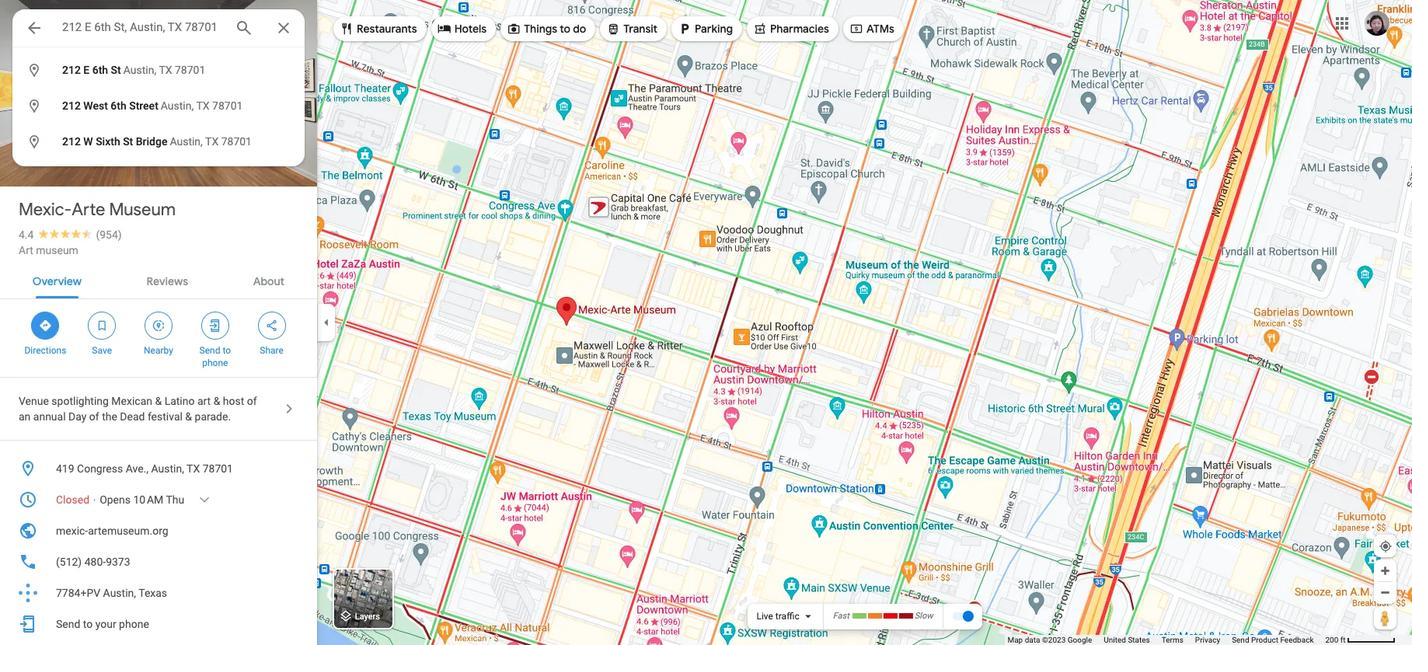 Task type: locate. For each thing, give the bounding box(es) containing it.
1 horizontal spatial send
[[199, 345, 220, 356]]

2 vertical spatial 212
[[62, 135, 81, 148]]

live
[[757, 611, 774, 622]]

0 horizontal spatial to
[[83, 618, 93, 631]]

1 212 from the top
[[62, 64, 81, 76]]


[[850, 20, 864, 37]]

tx down austin , tx 78701
[[196, 100, 210, 112]]

austin, right ave.,
[[151, 463, 184, 475]]

send inside send to phone
[[199, 345, 220, 356]]

phone right your
[[119, 618, 149, 631]]

map data ©2023 google
[[1008, 636, 1093, 645]]

6th
[[92, 64, 108, 76], [111, 100, 127, 112]]

0 vertical spatial send
[[199, 345, 220, 356]]

1 vertical spatial 
[[26, 96, 42, 115]]

venue spotlighting mexican & latino art & host of an annual day of the dead festival & parade. button
[[0, 378, 317, 440]]

 left w
[[26, 132, 42, 151]]

none search field inside google maps element
[[12, 9, 305, 166]]


[[152, 317, 166, 334]]

send left product
[[1233, 636, 1250, 645]]

None field
[[62, 18, 222, 37]]

send for send to your phone
[[56, 618, 80, 631]]


[[95, 317, 109, 334]]

parking
[[695, 22, 733, 36]]

1 vertical spatial to
[[223, 345, 231, 356]]

art
[[197, 395, 211, 407]]

1 horizontal spatial ,
[[192, 100, 194, 112]]

0 horizontal spatial send
[[56, 618, 80, 631]]

1 horizontal spatial to
[[223, 345, 231, 356]]

to
[[560, 22, 571, 36], [223, 345, 231, 356], [83, 618, 93, 631]]

austin, down 9373
[[103, 587, 136, 600]]

tx down austin , tx
[[205, 135, 219, 148]]

st right e
[[111, 64, 121, 76]]

reviews
[[147, 274, 188, 288]]

2 horizontal spatial ,
[[201, 135, 203, 148]]

mexic-
[[56, 525, 88, 537]]

1 vertical spatial send
[[56, 618, 80, 631]]

slow
[[915, 611, 934, 621]]


[[507, 20, 521, 37]]

6th right west
[[111, 100, 127, 112]]

austin , tx
[[161, 100, 210, 112]]

send inside button
[[56, 618, 80, 631]]

3  from the top
[[26, 132, 42, 151]]

to left share at left
[[223, 345, 231, 356]]

&
[[155, 395, 162, 407], [214, 395, 220, 407], [185, 411, 192, 423]]

send
[[199, 345, 220, 356], [56, 618, 80, 631], [1233, 636, 1250, 645]]

2 horizontal spatial send
[[1233, 636, 1250, 645]]

419
[[56, 463, 74, 475]]

1 horizontal spatial st
[[123, 135, 133, 148]]

 things to do
[[507, 20, 587, 37]]

1 vertical spatial 212
[[62, 100, 81, 112]]

atms
[[867, 22, 895, 36]]

0 vertical spatial austin,
[[151, 463, 184, 475]]

 transit
[[607, 20, 658, 37]]

1 vertical spatial 6th
[[111, 100, 127, 112]]

united states
[[1104, 636, 1151, 645]]

send inside button
[[1233, 636, 1250, 645]]

1 vertical spatial st
[[123, 135, 133, 148]]

google maps element
[[0, 0, 1413, 645]]

78701 inside button
[[203, 463, 233, 475]]

 cell down street
[[12, 129, 295, 155]]

1 vertical spatial austin
[[161, 100, 192, 112]]

0 vertical spatial ,
[[154, 64, 156, 76]]

, down austin , tx 78701
[[192, 100, 194, 112]]

ft
[[1341, 636, 1346, 645]]

2 vertical spatial to
[[83, 618, 93, 631]]

2 horizontal spatial &
[[214, 395, 220, 407]]

(512) 480-9373
[[56, 556, 130, 568]]

1 vertical spatial ,
[[192, 100, 194, 112]]

austin right bridge
[[170, 135, 201, 148]]

 cell up street
[[12, 58, 295, 83]]

2 vertical spatial austin
[[170, 135, 201, 148]]

212 for 212
[[62, 64, 81, 76]]

about
[[253, 274, 285, 288]]

day
[[68, 411, 87, 423]]

send for send to phone
[[199, 345, 220, 356]]

privacy
[[1196, 636, 1221, 645]]

of left the
[[89, 411, 99, 423]]

tx
[[159, 64, 172, 76], [196, 100, 210, 112], [205, 135, 219, 148], [187, 463, 200, 475]]

1 vertical spatial  cell
[[12, 93, 295, 119]]

dead
[[120, 411, 145, 423]]

2 vertical spatial send
[[1233, 636, 1250, 645]]

send down 7784+pv
[[56, 618, 80, 631]]

& right art
[[214, 395, 220, 407]]

footer
[[1008, 635, 1326, 645]]

pharmacies
[[771, 22, 830, 36]]

zoom in image
[[1380, 565, 1392, 577]]

to left do
[[560, 22, 571, 36]]

 parking
[[678, 20, 733, 37]]

212 left e
[[62, 64, 81, 76]]

0 vertical spatial 212
[[62, 64, 81, 76]]

, down austin , tx
[[201, 135, 203, 148]]

mexic-arte museum main content
[[0, 0, 317, 645]]

0 horizontal spatial of
[[89, 411, 99, 423]]

live traffic option
[[757, 611, 800, 622]]

212 left west
[[62, 100, 81, 112]]

0 vertical spatial phone
[[202, 358, 228, 369]]

212
[[62, 64, 81, 76], [62, 100, 81, 112], [62, 135, 81, 148]]

to inside button
[[83, 618, 93, 631]]

sixth
[[96, 135, 120, 148]]

suggestions grid
[[12, 47, 305, 166]]

feedback
[[1281, 636, 1315, 645]]

west
[[83, 100, 108, 112]]

212 west 6th street
[[62, 100, 158, 112]]

6th right e
[[92, 64, 108, 76]]

1 horizontal spatial austin,
[[151, 463, 184, 475]]

 down the  button
[[26, 60, 42, 80]]

to left your
[[83, 618, 93, 631]]

200
[[1326, 636, 1339, 645]]

austin up street
[[123, 64, 154, 76]]

united states button
[[1104, 635, 1151, 645]]

Search Google Maps field
[[12, 9, 305, 47]]

1 horizontal spatial &
[[185, 411, 192, 423]]

tab list
[[0, 261, 317, 299]]

2 vertical spatial 
[[26, 132, 42, 151]]

google account: michele murakami  
(michele.murakami@adept.ai) image
[[1365, 11, 1390, 35]]

954 reviews element
[[96, 229, 122, 241]]

to inside send to phone
[[223, 345, 231, 356]]

send down 
[[199, 345, 220, 356]]

mexic-
[[19, 199, 72, 221]]

2 horizontal spatial to
[[560, 22, 571, 36]]

7784+pv
[[56, 587, 100, 600]]

None search field
[[12, 9, 305, 166]]

0 vertical spatial to
[[560, 22, 571, 36]]

2 vertical spatial ,
[[201, 135, 203, 148]]

things
[[524, 22, 558, 36]]

0 horizontal spatial phone
[[119, 618, 149, 631]]


[[25, 17, 44, 39]]

1 horizontal spatial phone
[[202, 358, 228, 369]]

none search field containing 
[[12, 9, 305, 166]]

st
[[111, 64, 121, 76], [123, 135, 133, 148]]

9373
[[106, 556, 130, 568]]

e
[[83, 64, 90, 76]]


[[753, 20, 767, 37]]

 left west
[[26, 96, 42, 115]]

3 212 from the top
[[62, 135, 81, 148]]

0 horizontal spatial 6th
[[92, 64, 108, 76]]

0 vertical spatial 
[[26, 60, 42, 80]]

states
[[1129, 636, 1151, 645]]

& up festival
[[155, 395, 162, 407]]

tab list containing overview
[[0, 261, 317, 299]]

 cell
[[12, 58, 295, 83], [12, 93, 295, 119], [12, 129, 295, 155]]

phone down 
[[202, 358, 228, 369]]


[[208, 317, 222, 334]]

0 horizontal spatial ,
[[154, 64, 156, 76]]

0 horizontal spatial st
[[111, 64, 121, 76]]

tx down parade.
[[187, 463, 200, 475]]

2  from the top
[[26, 96, 42, 115]]

footer containing map data ©2023 google
[[1008, 635, 1326, 645]]

street
[[129, 100, 158, 112]]

0 horizontal spatial austin,
[[103, 587, 136, 600]]


[[678, 20, 692, 37]]

do
[[573, 22, 587, 36]]

1 vertical spatial phone
[[119, 618, 149, 631]]

 for 212 w sixth st bridge
[[26, 132, 42, 151]]

2 vertical spatial  cell
[[12, 129, 295, 155]]

nearby
[[144, 345, 173, 356]]

1 horizontal spatial of
[[247, 395, 257, 407]]

0 vertical spatial  cell
[[12, 58, 295, 83]]

& down latino
[[185, 411, 192, 423]]

1 horizontal spatial 6th
[[111, 100, 127, 112]]

show your location image
[[1379, 540, 1393, 554]]

(954)
[[96, 229, 122, 241]]

data
[[1025, 636, 1041, 645]]

austin right street
[[161, 100, 192, 112]]

200 ft button
[[1326, 636, 1397, 645]]

festival
[[148, 411, 183, 423]]

arte
[[72, 199, 105, 221]]

austin
[[123, 64, 154, 76], [161, 100, 192, 112], [170, 135, 201, 148]]

of right "host"
[[247, 395, 257, 407]]

austin,
[[151, 463, 184, 475], [103, 587, 136, 600]]

212 w sixth st bridge austin , tx 78701
[[62, 135, 252, 148]]

austin , tx 78701
[[123, 64, 206, 76]]

tx up austin , tx
[[159, 64, 172, 76]]

st right the sixth
[[123, 135, 133, 148]]

0 vertical spatial austin
[[123, 64, 154, 76]]

tab list inside google maps element
[[0, 261, 317, 299]]

 cell up bridge
[[12, 93, 295, 119]]

1 vertical spatial austin,
[[103, 587, 136, 600]]

phone
[[202, 358, 228, 369], [119, 618, 149, 631]]


[[438, 20, 452, 37]]

2 212 from the top
[[62, 100, 81, 112]]

mexic-artemuseum.org link
[[0, 516, 317, 547]]

419 congress ave., austin, tx 78701 button
[[0, 453, 317, 484]]

austin for austin , tx
[[161, 100, 192, 112]]

, up street
[[154, 64, 156, 76]]

1  cell from the top
[[12, 58, 295, 83]]

privacy button
[[1196, 635, 1221, 645]]

212 left w
[[62, 135, 81, 148]]

annual
[[33, 411, 66, 423]]



Task type: describe. For each thing, give the bounding box(es) containing it.
transit
[[624, 22, 658, 36]]

none field inside search google maps field
[[62, 18, 222, 37]]

google
[[1068, 636, 1093, 645]]

phone inside button
[[119, 618, 149, 631]]

reviews button
[[134, 261, 201, 299]]


[[265, 317, 279, 334]]

fast
[[833, 611, 850, 621]]

share
[[260, 345, 284, 356]]

zoom out image
[[1380, 587, 1392, 599]]

212 for 212 west 6th street
[[62, 100, 81, 112]]

w
[[83, 135, 93, 148]]

traffic
[[776, 611, 800, 622]]

0 vertical spatial st
[[111, 64, 121, 76]]

0 vertical spatial of
[[247, 395, 257, 407]]

austin, inside button
[[151, 463, 184, 475]]

mexic-artemuseum.org
[[56, 525, 168, 537]]

480-
[[85, 556, 106, 568]]

tx inside button
[[187, 463, 200, 475]]

to for send to phone
[[223, 345, 231, 356]]

212 for 212 w sixth st bridge austin , tx 78701
[[62, 135, 81, 148]]

art
[[19, 244, 33, 257]]

art museum
[[19, 244, 78, 257]]

footer inside google maps element
[[1008, 635, 1326, 645]]

austin for austin , tx 78701
[[123, 64, 154, 76]]

venue
[[19, 395, 49, 407]]

hotels
[[455, 22, 487, 36]]

parade.
[[195, 411, 231, 423]]

3  cell from the top
[[12, 129, 295, 155]]

7784+pv austin, texas button
[[0, 578, 317, 609]]

your
[[95, 618, 116, 631]]

information for mexic-arte museum region
[[0, 453, 317, 640]]


[[38, 317, 52, 334]]

latino
[[165, 395, 195, 407]]

send to your phone
[[56, 618, 149, 631]]

overview button
[[20, 261, 94, 299]]

congress
[[77, 463, 123, 475]]

artemuseum.org
[[88, 525, 168, 537]]

the
[[102, 411, 117, 423]]

(512) 480-9373 button
[[0, 547, 317, 578]]

to for send to your phone
[[83, 618, 93, 631]]

 Show traffic  checkbox
[[952, 611, 974, 623]]

phone inside send to phone
[[202, 358, 228, 369]]

send product feedback button
[[1233, 635, 1315, 645]]

show street view coverage image
[[1375, 607, 1397, 630]]

7784+pv austin, texas
[[56, 587, 167, 600]]

save
[[92, 345, 112, 356]]


[[607, 20, 621, 37]]

an
[[19, 411, 31, 423]]

terms button
[[1162, 635, 1184, 645]]

ave.,
[[126, 463, 149, 475]]

mexican
[[111, 395, 152, 407]]

collapse side panel image
[[318, 314, 335, 331]]

4.4
[[19, 229, 34, 241]]

product
[[1252, 636, 1279, 645]]

museum
[[109, 199, 176, 221]]


[[340, 20, 354, 37]]

, for austin , tx
[[192, 100, 194, 112]]

200 ft
[[1326, 636, 1346, 645]]

send to phone
[[199, 345, 231, 369]]

live traffic
[[757, 611, 800, 622]]

 restaurants
[[340, 20, 417, 37]]

4.4 stars image
[[34, 229, 96, 239]]

host
[[223, 395, 244, 407]]

art museum button
[[19, 243, 78, 258]]

terms
[[1162, 636, 1184, 645]]

send for send product feedback
[[1233, 636, 1250, 645]]

layers
[[355, 612, 380, 622]]

venue spotlighting mexican & latino art & host of an annual day of the dead festival & parade.
[[19, 395, 257, 423]]

0 vertical spatial 6th
[[92, 64, 108, 76]]

overview
[[33, 274, 82, 288]]

send to your phone button
[[0, 609, 317, 640]]

©2023
[[1043, 636, 1066, 645]]

419 congress ave., austin, tx 78701
[[56, 463, 233, 475]]

texas
[[139, 587, 167, 600]]

 for 212 west 6th street
[[26, 96, 42, 115]]

send product feedback
[[1233, 636, 1315, 645]]

1 vertical spatial of
[[89, 411, 99, 423]]

bridge
[[136, 135, 168, 148]]

, for austin , tx 78701
[[154, 64, 156, 76]]

to inside  things to do
[[560, 22, 571, 36]]

(512)
[[56, 556, 82, 568]]

austin, inside button
[[103, 587, 136, 600]]

 pharmacies
[[753, 20, 830, 37]]

1  from the top
[[26, 60, 42, 80]]

2  cell from the top
[[12, 93, 295, 119]]

0 horizontal spatial &
[[155, 395, 162, 407]]

 atms
[[850, 20, 895, 37]]

 hotels
[[438, 20, 487, 37]]

map
[[1008, 636, 1023, 645]]

restaurants
[[357, 22, 417, 36]]

 button
[[12, 9, 56, 50]]

about button
[[241, 261, 297, 299]]

actions for mexic-arte museum region
[[0, 299, 317, 377]]



Task type: vqa. For each thing, say whether or not it's contained in the screenshot.
the Shopping
no



